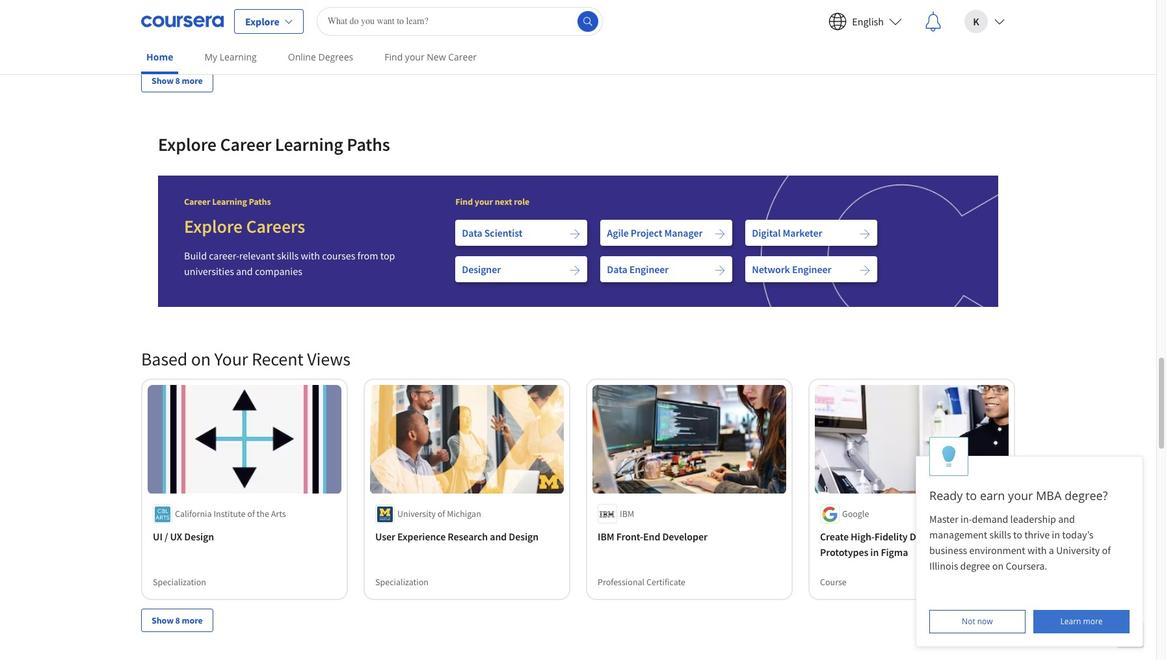 Task type: describe. For each thing, give the bounding box(es) containing it.
your
[[214, 348, 248, 371]]

from
[[357, 249, 378, 262]]

show for show 8 more button in the 'popular in computer science collection' element
[[152, 75, 174, 87]]

thrive
[[1025, 528, 1050, 541]]

/
[[165, 531, 168, 544]]

university inside master in-demand leadership and management skills to thrive in today's business environment with a university of illinois degree on coursera.
[[1056, 544, 1100, 557]]

recent
[[252, 348, 304, 371]]

high-
[[851, 531, 875, 544]]

degrees
[[318, 51, 353, 63]]

and right networks
[[737, 0, 754, 4]]

skills inside build career-relevant skills with courses from top universities and companies
[[277, 249, 299, 262]]

demand
[[972, 513, 1009, 526]]

coursera image
[[141, 11, 224, 32]]

explore for explore career learning paths
[[158, 133, 217, 156]]

arrow right image for digital marketer
[[860, 229, 871, 240]]

google
[[842, 509, 869, 520]]

and inside create high-fidelity designs and prototypes in figma
[[946, 531, 963, 544]]

california
[[175, 509, 212, 520]]

professional
[[598, 577, 645, 589]]

ui
[[153, 531, 162, 544]]

arrow right image for data engineer
[[714, 265, 726, 277]]

1 vertical spatial learning
[[275, 133, 343, 156]]

careers
[[246, 215, 305, 238]]

explore for explore careers
[[184, 215, 243, 238]]

learning for my learning
[[220, 51, 257, 63]]

front-
[[617, 531, 643, 544]]

connect and protect: networks and network security link
[[598, 0, 781, 21]]

data engineer link
[[601, 257, 733, 283]]

network engineer link
[[746, 257, 878, 283]]

universities
[[184, 265, 234, 278]]

data scientist link
[[456, 220, 588, 246]]

ibm front-end developer
[[598, 531, 708, 544]]

help center image
[[1123, 626, 1138, 642]]

in inside master in-demand leadership and management skills to thrive in today's business environment with a university of illinois degree on coursera.
[[1052, 528, 1060, 541]]

institute
[[214, 509, 245, 520]]

in inside create high-fidelity designs and prototypes in figma
[[871, 546, 879, 559]]

in-
[[961, 513, 972, 526]]

1 vertical spatial paths
[[249, 196, 271, 208]]

build
[[184, 249, 207, 262]]

environment
[[970, 544, 1026, 557]]

find for find your next role
[[456, 196, 473, 208]]

a
[[1049, 544, 1054, 557]]

ibm front-end developer link
[[598, 530, 781, 545]]

my learning link
[[199, 42, 262, 72]]

developer
[[662, 531, 708, 544]]

your for next
[[475, 196, 493, 208]]

show 8 more button inside 'popular in computer science collection' element
[[141, 69, 213, 93]]

on inside master in-demand leadership and management skills to thrive in today's business environment with a university of illinois degree on coursera.
[[993, 559, 1004, 572]]

top
[[380, 249, 395, 262]]

leadership
[[1011, 513, 1056, 526]]

online degrees
[[288, 51, 353, 63]]

user experience research and design link
[[375, 530, 559, 545]]

coursera.
[[1006, 559, 1047, 572]]

networks
[[692, 0, 735, 4]]

scientist
[[484, 227, 523, 240]]

relevant
[[239, 249, 275, 262]]

not now button
[[930, 610, 1026, 634]]

end
[[643, 531, 660, 544]]

california institute of the arts
[[175, 509, 286, 520]]

design inside ui / ux design link
[[184, 531, 214, 544]]

popular in computer science collection element
[[133, 0, 1023, 113]]

designer link
[[456, 257, 588, 283]]

and inside master in-demand leadership and management skills to thrive in today's business environment with a university of illinois degree on coursera.
[[1058, 513, 1075, 526]]

based
[[141, 348, 188, 371]]

ui / ux design link
[[153, 530, 336, 545]]

k button
[[954, 0, 1015, 42]]

on inside 'element'
[[191, 348, 211, 371]]

career-
[[209, 249, 239, 262]]

learn
[[1061, 616, 1081, 627]]

to inside master in-demand leadership and management skills to thrive in today's business environment with a university of illinois degree on coursera.
[[1014, 528, 1023, 541]]

agile project manager link
[[601, 220, 733, 246]]

marketer
[[783, 227, 822, 240]]

8 inside 'popular in computer science collection' element
[[175, 75, 180, 87]]

explore button
[[234, 9, 304, 34]]

your for new
[[405, 51, 425, 63]]

professional certificate
[[598, 577, 686, 589]]

agile
[[607, 227, 629, 240]]

engineer for network engineer
[[792, 263, 832, 276]]

find for find your new career
[[385, 51, 403, 63]]

learn more link
[[1034, 610, 1130, 634]]

8 inside based on your recent views collection 'element'
[[175, 615, 180, 626]]

security
[[638, 7, 674, 20]]

management
[[930, 528, 988, 541]]

my learning
[[205, 51, 257, 63]]

ready
[[930, 488, 963, 503]]

manager
[[664, 227, 703, 240]]

online
[[288, 51, 316, 63]]

ready to earn your mba degree?
[[930, 488, 1108, 503]]

earn
[[980, 488, 1005, 503]]

learn more
[[1061, 616, 1103, 627]]

network engineer
[[752, 263, 832, 276]]

data for data scientist
[[462, 227, 482, 240]]

data engineer
[[607, 263, 669, 276]]

1 horizontal spatial of
[[438, 509, 445, 520]]

university of michigan
[[397, 509, 481, 520]]

connect and protect: networks and network security
[[598, 0, 754, 20]]

ux
[[170, 531, 182, 544]]

my
[[205, 51, 217, 63]]



Task type: vqa. For each thing, say whether or not it's contained in the screenshot.
Learn more about Coursera for Business link
no



Task type: locate. For each thing, give the bounding box(es) containing it.
show 8 more for show 8 more button inside based on your recent views collection 'element'
[[152, 615, 203, 626]]

more inside 'popular in computer science collection' element
[[182, 75, 203, 87]]

show inside based on your recent views collection 'element'
[[152, 615, 174, 626]]

0 vertical spatial on
[[191, 348, 211, 371]]

0 horizontal spatial on
[[191, 348, 211, 371]]

0 horizontal spatial design
[[184, 531, 214, 544]]

engineer
[[630, 263, 669, 276], [792, 263, 832, 276]]

and down master
[[946, 531, 963, 544]]

paths
[[347, 133, 390, 156], [249, 196, 271, 208]]

not now
[[962, 616, 993, 627]]

2 specialization from the left
[[375, 577, 429, 589]]

skills up companies
[[277, 249, 299, 262]]

alice element
[[916, 437, 1144, 647]]

1 vertical spatial ibm
[[598, 531, 615, 544]]

with left 'a'
[[1028, 544, 1047, 557]]

project
[[631, 227, 662, 240]]

degree
[[961, 559, 990, 572]]

ibm
[[620, 509, 634, 520], [598, 531, 615, 544]]

your left new
[[405, 51, 425, 63]]

and up today's
[[1058, 513, 1075, 526]]

experience
[[397, 531, 446, 544]]

designer
[[462, 263, 501, 276]]

1 vertical spatial network
[[752, 263, 790, 276]]

0 vertical spatial ibm
[[620, 509, 634, 520]]

arrow right image
[[714, 229, 726, 240], [860, 229, 871, 240], [714, 265, 726, 277]]

next
[[495, 196, 512, 208]]

based on your recent views collection element
[[133, 327, 1023, 653]]

2 design from the left
[[509, 531, 539, 544]]

1 vertical spatial university
[[1056, 544, 1100, 557]]

mba
[[1036, 488, 1062, 503]]

with left courses
[[301, 249, 320, 262]]

2 vertical spatial your
[[1008, 488, 1033, 503]]

1 show 8 more from the top
[[152, 75, 203, 87]]

0 vertical spatial data
[[462, 227, 482, 240]]

0 horizontal spatial network
[[598, 7, 636, 20]]

find your new career
[[385, 51, 477, 63]]

university up experience on the bottom left
[[397, 509, 436, 520]]

arrow right image for designer
[[569, 265, 581, 277]]

of
[[247, 509, 255, 520], [438, 509, 445, 520], [1102, 544, 1111, 557]]

1 horizontal spatial on
[[993, 559, 1004, 572]]

arrow right image inside digital marketer link
[[860, 229, 871, 240]]

1 horizontal spatial engineer
[[792, 263, 832, 276]]

course
[[820, 577, 847, 589]]

1 vertical spatial in
[[871, 546, 879, 559]]

data scientist
[[462, 227, 523, 240]]

1 vertical spatial with
[[1028, 544, 1047, 557]]

companies
[[255, 265, 302, 278]]

1 vertical spatial show 8 more button
[[141, 609, 213, 632]]

arrow right image
[[569, 229, 581, 240], [569, 265, 581, 277], [860, 265, 871, 277]]

digital marketer
[[752, 227, 822, 240]]

on left your
[[191, 348, 211, 371]]

career learning paths
[[184, 196, 271, 208]]

specialization down user
[[375, 577, 429, 589]]

None search field
[[317, 7, 603, 35]]

arrow right image inside data scientist link
[[569, 229, 581, 240]]

designs
[[910, 531, 944, 544]]

explore
[[245, 15, 280, 28], [158, 133, 217, 156], [184, 215, 243, 238]]

0 horizontal spatial specialization
[[153, 577, 206, 589]]

find
[[385, 51, 403, 63], [456, 196, 473, 208]]

2 vertical spatial explore
[[184, 215, 243, 238]]

1 horizontal spatial your
[[475, 196, 493, 208]]

1 horizontal spatial in
[[1052, 528, 1060, 541]]

english
[[852, 15, 884, 28]]

and up security
[[636, 0, 653, 4]]

digital
[[752, 227, 781, 240]]

0 vertical spatial paths
[[347, 133, 390, 156]]

1 vertical spatial find
[[456, 196, 473, 208]]

create high-fidelity designs and prototypes in figma link
[[820, 530, 1004, 561]]

of inside master in-demand leadership and management skills to thrive in today's business environment with a university of illinois degree on coursera.
[[1102, 544, 1111, 557]]

0 horizontal spatial of
[[247, 509, 255, 520]]

1 vertical spatial show 8 more
[[152, 615, 203, 626]]

arrow right image inside data engineer link
[[714, 265, 726, 277]]

more for show 8 more button inside based on your recent views collection 'element'
[[182, 615, 203, 626]]

0 horizontal spatial your
[[405, 51, 425, 63]]

network inside connect and protect: networks and network security
[[598, 7, 636, 20]]

the
[[257, 509, 269, 520]]

2 horizontal spatial of
[[1102, 544, 1111, 557]]

network down the digital
[[752, 263, 790, 276]]

0 vertical spatial in
[[1052, 528, 1060, 541]]

english button
[[819, 0, 913, 42]]

arrow right image for agile project manager
[[714, 229, 726, 240]]

with inside master in-demand leadership and management skills to thrive in today's business environment with a university of illinois degree on coursera.
[[1028, 544, 1047, 557]]

1 horizontal spatial network
[[752, 263, 790, 276]]

1 horizontal spatial design
[[509, 531, 539, 544]]

now
[[978, 616, 993, 627]]

michigan
[[447, 509, 481, 520]]

data left scientist
[[462, 227, 482, 240]]

design
[[184, 531, 214, 544], [509, 531, 539, 544]]

lightbulb tip image
[[942, 445, 956, 468]]

1 vertical spatial skills
[[990, 528, 1011, 541]]

data down agile
[[607, 263, 627, 276]]

0 vertical spatial skills
[[277, 249, 299, 262]]

What do you want to learn? text field
[[317, 7, 603, 35]]

0 horizontal spatial in
[[871, 546, 879, 559]]

arrow right image for data scientist
[[569, 229, 581, 240]]

show inside 'popular in computer science collection' element
[[152, 75, 174, 87]]

0 vertical spatial career
[[448, 51, 477, 63]]

1 show 8 more button from the top
[[141, 69, 213, 93]]

0 horizontal spatial find
[[385, 51, 403, 63]]

1 horizontal spatial to
[[1014, 528, 1023, 541]]

and inside user experience research and design link
[[490, 531, 507, 544]]

your inside "alice" element
[[1008, 488, 1033, 503]]

prototypes
[[820, 546, 869, 559]]

network down "connect"
[[598, 7, 636, 20]]

specialization down "ux"
[[153, 577, 206, 589]]

to left thrive
[[1014, 528, 1023, 541]]

2 engineer from the left
[[792, 263, 832, 276]]

0 vertical spatial show
[[152, 75, 174, 87]]

to
[[966, 488, 977, 503], [1014, 528, 1023, 541]]

of left michigan
[[438, 509, 445, 520]]

arts
[[271, 509, 286, 520]]

arrow right image inside agile project manager link
[[714, 229, 726, 240]]

and right 'research'
[[490, 531, 507, 544]]

master in-demand leadership and management skills to thrive in today's business environment with a university of illinois degree on coursera.
[[930, 513, 1113, 572]]

digital marketer link
[[746, 220, 878, 246]]

of left the the
[[247, 509, 255, 520]]

0 horizontal spatial to
[[966, 488, 977, 503]]

find left next
[[456, 196, 473, 208]]

your left next
[[475, 196, 493, 208]]

user experience research and design
[[375, 531, 539, 544]]

0 horizontal spatial university
[[397, 509, 436, 520]]

8
[[175, 75, 180, 87], [175, 615, 180, 626]]

online degrees link
[[283, 42, 359, 72]]

1 vertical spatial on
[[993, 559, 1004, 572]]

not
[[962, 616, 976, 627]]

figma
[[881, 546, 908, 559]]

0 vertical spatial network
[[598, 7, 636, 20]]

career right new
[[448, 51, 477, 63]]

1 horizontal spatial university
[[1056, 544, 1100, 557]]

role
[[514, 196, 530, 208]]

engineer down digital marketer link
[[792, 263, 832, 276]]

get started with these free courses collection element
[[141, 653, 1015, 660]]

show 8 more
[[152, 75, 203, 87], [152, 615, 203, 626]]

show 8 more button inside based on your recent views collection 'element'
[[141, 609, 213, 632]]

more inside 'link'
[[1083, 616, 1103, 627]]

ibm for ibm front-end developer
[[598, 531, 615, 544]]

k
[[973, 15, 979, 28]]

1 horizontal spatial skills
[[990, 528, 1011, 541]]

skills up environment on the right bottom of page
[[990, 528, 1011, 541]]

illinois
[[930, 559, 958, 572]]

career up career learning paths
[[220, 133, 271, 156]]

2 show from the top
[[152, 615, 174, 626]]

protect:
[[655, 0, 690, 4]]

in
[[1052, 528, 1060, 541], [871, 546, 879, 559]]

1 8 from the top
[[175, 75, 180, 87]]

more
[[182, 75, 203, 87], [182, 615, 203, 626], [1083, 616, 1103, 627]]

design inside user experience research and design link
[[509, 531, 539, 544]]

1 vertical spatial to
[[1014, 528, 1023, 541]]

2 vertical spatial learning
[[212, 196, 247, 208]]

ibm for ibm
[[620, 509, 634, 520]]

1 vertical spatial data
[[607, 263, 627, 276]]

design right 'research'
[[509, 531, 539, 544]]

show
[[152, 75, 174, 87], [152, 615, 174, 626]]

engineer down the 'project'
[[630, 263, 669, 276]]

degree?
[[1065, 488, 1108, 503]]

find your new career link
[[379, 42, 482, 72]]

1 vertical spatial your
[[475, 196, 493, 208]]

show 8 more for show 8 more button in the 'popular in computer science collection' element
[[152, 75, 203, 87]]

0 horizontal spatial engineer
[[630, 263, 669, 276]]

engineer for data engineer
[[630, 263, 669, 276]]

new
[[427, 51, 446, 63]]

1 horizontal spatial ibm
[[620, 509, 634, 520]]

2 show 8 more from the top
[[152, 615, 203, 626]]

1 vertical spatial career
[[220, 133, 271, 156]]

1 horizontal spatial with
[[1028, 544, 1047, 557]]

find left new
[[385, 51, 403, 63]]

0 vertical spatial to
[[966, 488, 977, 503]]

0 horizontal spatial with
[[301, 249, 320, 262]]

show 8 more inside based on your recent views collection 'element'
[[152, 615, 203, 626]]

0 vertical spatial 8
[[175, 75, 180, 87]]

0 vertical spatial show 8 more button
[[141, 69, 213, 93]]

1 vertical spatial show
[[152, 615, 174, 626]]

university down today's
[[1056, 544, 1100, 557]]

2 vertical spatial career
[[184, 196, 210, 208]]

research
[[448, 531, 488, 544]]

and inside build career-relevant skills with courses from top universities and companies
[[236, 265, 253, 278]]

1 vertical spatial 8
[[175, 615, 180, 626]]

and down relevant at the top left of the page
[[236, 265, 253, 278]]

to left earn
[[966, 488, 977, 503]]

0 vertical spatial university
[[397, 509, 436, 520]]

explore for explore
[[245, 15, 280, 28]]

0 horizontal spatial career
[[184, 196, 210, 208]]

0 horizontal spatial ibm
[[598, 531, 615, 544]]

on down environment on the right bottom of page
[[993, 559, 1004, 572]]

1 vertical spatial explore
[[158, 133, 217, 156]]

2 horizontal spatial career
[[448, 51, 477, 63]]

design right "ux"
[[184, 531, 214, 544]]

0 vertical spatial show 8 more
[[152, 75, 203, 87]]

find your next role
[[456, 196, 530, 208]]

user
[[375, 531, 395, 544]]

arrow right image for network engineer
[[860, 265, 871, 277]]

show 8 more inside 'popular in computer science collection' element
[[152, 75, 203, 87]]

2 8 from the top
[[175, 615, 180, 626]]

network
[[598, 7, 636, 20], [752, 263, 790, 276]]

1 horizontal spatial find
[[456, 196, 473, 208]]

and
[[636, 0, 653, 4], [737, 0, 754, 4], [236, 265, 253, 278], [1058, 513, 1075, 526], [490, 531, 507, 544], [946, 531, 963, 544]]

your up 'leadership' on the right of the page
[[1008, 488, 1033, 503]]

1 horizontal spatial data
[[607, 263, 627, 276]]

fidelity
[[875, 531, 908, 544]]

1 design from the left
[[184, 531, 214, 544]]

1 horizontal spatial career
[[220, 133, 271, 156]]

0 horizontal spatial data
[[462, 227, 482, 240]]

university inside based on your recent views collection 'element'
[[397, 509, 436, 520]]

1 specialization from the left
[[153, 577, 206, 589]]

master
[[930, 513, 959, 526]]

2 horizontal spatial your
[[1008, 488, 1033, 503]]

ibm left front-
[[598, 531, 615, 544]]

show for show 8 more button inside based on your recent views collection 'element'
[[152, 615, 174, 626]]

agile project manager
[[607, 227, 703, 240]]

specialization for /
[[153, 577, 206, 589]]

0 vertical spatial explore
[[245, 15, 280, 28]]

certificate
[[647, 577, 686, 589]]

data for data engineer
[[607, 263, 627, 276]]

on
[[191, 348, 211, 371], [993, 559, 1004, 572]]

2 show 8 more button from the top
[[141, 609, 213, 632]]

with inside build career-relevant skills with courses from top universities and companies
[[301, 249, 320, 262]]

0 horizontal spatial paths
[[249, 196, 271, 208]]

home link
[[141, 42, 179, 74]]

ui / ux design
[[153, 531, 214, 544]]

1 engineer from the left
[[630, 263, 669, 276]]

arrow right image inside designer link
[[569, 265, 581, 277]]

ibm inside ibm front-end developer link
[[598, 531, 615, 544]]

of right 'a'
[[1102, 544, 1111, 557]]

create
[[820, 531, 849, 544]]

0 vertical spatial learning
[[220, 51, 257, 63]]

specialization for experience
[[375, 577, 429, 589]]

show 8 more button
[[141, 69, 213, 93], [141, 609, 213, 632]]

skills
[[277, 249, 299, 262], [990, 528, 1011, 541]]

more inside based on your recent views collection 'element'
[[182, 615, 203, 626]]

arrow right image inside network engineer link
[[860, 265, 871, 277]]

0 vertical spatial your
[[405, 51, 425, 63]]

ibm up front-
[[620, 509, 634, 520]]

specialization
[[153, 577, 206, 589], [375, 577, 429, 589]]

create high-fidelity designs and prototypes in figma
[[820, 531, 963, 559]]

career up explore careers
[[184, 196, 210, 208]]

skills inside master in-demand leadership and management skills to thrive in today's business environment with a university of illinois degree on coursera.
[[990, 528, 1011, 541]]

0 vertical spatial find
[[385, 51, 403, 63]]

more for show 8 more button in the 'popular in computer science collection' element
[[182, 75, 203, 87]]

in up 'a'
[[1052, 528, 1060, 541]]

explore inside popup button
[[245, 15, 280, 28]]

1 horizontal spatial specialization
[[375, 577, 429, 589]]

university
[[397, 509, 436, 520], [1056, 544, 1100, 557]]

0 vertical spatial with
[[301, 249, 320, 262]]

learning for career learning paths
[[212, 196, 247, 208]]

views
[[307, 348, 351, 371]]

1 horizontal spatial paths
[[347, 133, 390, 156]]

in down high-
[[871, 546, 879, 559]]

0 horizontal spatial skills
[[277, 249, 299, 262]]

1 show from the top
[[152, 75, 174, 87]]



